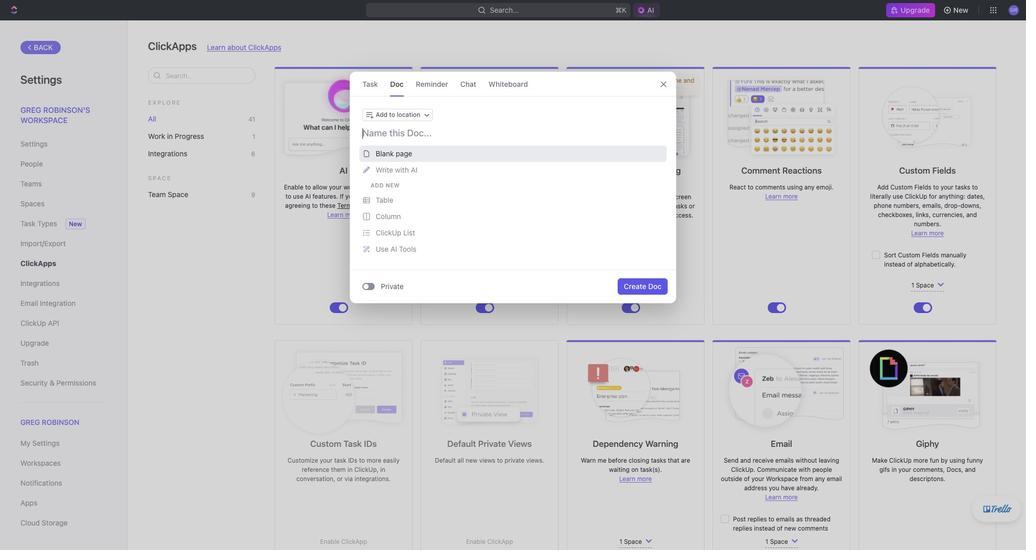 Task type: locate. For each thing, give the bounding box(es) containing it.
comment reactions
[[742, 165, 822, 176]]

1 vertical spatial email
[[771, 439, 793, 449]]

reminder button
[[416, 72, 448, 96]]

your right gifs
[[899, 466, 912, 473]]

0 horizontal spatial doc
[[390, 79, 404, 88]]

1 horizontal spatial of
[[777, 525, 783, 532]]

ai right with
[[411, 165, 418, 174]]

comments inside post replies to emails as threaded replies instead of new comments
[[798, 525, 829, 532]]

literally
[[871, 193, 892, 200]]

clickapps down import/export
[[20, 259, 56, 268]]

ai right use
[[391, 245, 397, 253]]

1 horizontal spatial integrations
[[148, 149, 187, 158]]

by
[[941, 457, 948, 464]]

screen
[[672, 193, 692, 201]]

or up 'access.'
[[689, 202, 695, 210]]

workspace
[[344, 183, 375, 191]]

clickup inside button
[[376, 228, 402, 237]]

0 vertical spatial upgrade
[[901, 6, 930, 14]]

2 horizontal spatial new
[[785, 525, 797, 532]]

create inside button
[[624, 282, 647, 291]]

task button
[[363, 72, 378, 96]]

1 horizontal spatial are
[[681, 457, 691, 464]]

add up the literally
[[878, 183, 889, 191]]

whiteboard button
[[489, 72, 528, 96]]

you right if
[[346, 193, 356, 200]]

1 vertical spatial upgrade
[[20, 339, 49, 347]]

0 vertical spatial new
[[386, 182, 400, 188]]

0 horizontal spatial using
[[788, 183, 803, 191]]

dates,
[[968, 193, 985, 200]]

0 vertical spatial custom
[[900, 165, 931, 176]]

add up enable,
[[371, 182, 384, 188]]

greg up my
[[20, 418, 40, 426]]

1 horizontal spatial use
[[578, 211, 588, 219]]

to inside post replies to emails as threaded replies instead of new comments
[[769, 515, 775, 523]]

2 vertical spatial fields
[[923, 251, 940, 259]]

add left location
[[376, 111, 388, 118]]

private
[[505, 457, 525, 464]]

post
[[733, 515, 746, 523]]

comments,
[[913, 466, 945, 473]]

new right all
[[466, 457, 478, 464]]

new down emails
[[785, 525, 797, 532]]

to inside customize your task ids to more easily reference them in clickup, in conversation, or via integrations.
[[359, 457, 365, 464]]

0 horizontal spatial task
[[20, 219, 35, 228]]

new inside settings element
[[69, 220, 82, 228]]

0 horizontal spatial email
[[20, 299, 38, 307]]

make clickup more fun by using funny gifs in your comments, docs, and descriptons.
[[873, 457, 984, 483]]

more down task(s).
[[638, 475, 652, 483]]

your left "screen"
[[658, 193, 671, 201]]

your up anything:
[[941, 183, 954, 191]]

clickapps up the search... text box
[[148, 40, 197, 52]]

to
[[389, 111, 395, 118], [305, 183, 311, 191], [748, 183, 754, 191], [934, 183, 939, 191], [973, 183, 978, 191], [286, 193, 292, 200], [312, 202, 318, 209], [641, 202, 646, 210], [628, 211, 634, 219], [359, 457, 365, 464], [497, 457, 503, 464], [769, 515, 775, 523]]

terms and conditions link
[[337, 202, 400, 209]]

replies
[[748, 515, 767, 523], [733, 525, 753, 532]]

learn more down terms
[[327, 211, 360, 219]]

clickup up gifs
[[890, 457, 912, 464]]

ai up agreeing
[[305, 193, 311, 200]]

settings up people
[[20, 139, 48, 148]]

clip:
[[590, 165, 608, 176]]

task for task types
[[20, 219, 35, 228]]

blank page button
[[360, 146, 667, 162]]

1 vertical spatial or
[[337, 475, 343, 483]]

use up numbers,
[[893, 193, 904, 200]]

0 vertical spatial or
[[689, 202, 695, 210]]

2 you from the left
[[381, 193, 391, 200]]

2 horizontal spatial use
[[893, 193, 904, 200]]

import/export
[[20, 239, 66, 248]]

column
[[376, 212, 401, 221]]

instead
[[885, 260, 906, 268], [754, 525, 776, 532]]

blank
[[376, 149, 394, 158]]

comments down threaded
[[798, 525, 829, 532]]

or inside create one-click videos of your screen and audio, then share to clickup tasks or use a public url to give anyone access.
[[689, 202, 695, 210]]

and inside important: only works in chrome and firefox
[[684, 77, 695, 84]]

of inside post replies to emails as threaded replies instead of new comments
[[777, 525, 783, 532]]

fields up anything:
[[933, 165, 956, 176]]

tasks down "screen"
[[672, 202, 688, 210]]

of left alphabetically.
[[907, 260, 913, 268]]

settings right my
[[32, 439, 60, 448]]

1 horizontal spatial learn more
[[766, 493, 798, 501]]

allow
[[313, 183, 328, 191]]

1 horizontal spatial using
[[950, 457, 966, 464]]

greg inside greg robinson's workspace
[[20, 105, 41, 114]]

1 vertical spatial comments
[[798, 525, 829, 532]]

1 horizontal spatial clickapps
[[148, 40, 197, 52]]

fields inside add custom fields to your tasks to literally use clickup for anything: dates, phone numbers, emails, drop-downs, checkboxes, links, currencies, and numbers. learn more
[[915, 183, 932, 191]]

of inside create one-click videos of your screen and audio, then share to clickup tasks or use a public url to give anyone access.
[[650, 193, 656, 201]]

1 vertical spatial using
[[950, 457, 966, 464]]

9
[[251, 191, 255, 199]]

emails
[[777, 515, 795, 523]]

learn more link down comment reactions
[[766, 193, 798, 200]]

1 vertical spatial new
[[69, 220, 82, 228]]

you up 'conditions'
[[381, 193, 391, 200]]

learn about clickapps link
[[207, 43, 282, 52]]

dialog containing task
[[350, 72, 677, 303]]

replies down post
[[733, 525, 753, 532]]

greg for greg robinson's workspace
[[20, 105, 41, 114]]

clickup left api
[[20, 319, 46, 327]]

1 horizontal spatial task
[[363, 79, 378, 88]]

2 greg from the top
[[20, 418, 40, 426]]

fields for to
[[915, 183, 932, 191]]

learn down on
[[620, 475, 636, 483]]

clickup inside settings element
[[20, 319, 46, 327]]

clickup up numbers,
[[905, 193, 928, 200]]

1 horizontal spatial comments
[[798, 525, 829, 532]]

1 vertical spatial greg
[[20, 418, 40, 426]]

work in progress
[[148, 132, 204, 140]]

in right works
[[653, 77, 658, 84]]

workspaces
[[20, 459, 61, 467]]

use
[[293, 193, 304, 200], [893, 193, 904, 200], [578, 211, 588, 219]]

learn down numbers.
[[912, 229, 928, 237]]

1 horizontal spatial new
[[466, 457, 478, 464]]

0 vertical spatial email
[[20, 299, 38, 307]]

using left any on the right of page
[[788, 183, 803, 191]]

0 horizontal spatial tasks
[[651, 457, 667, 464]]

1 vertical spatial instead
[[754, 525, 776, 532]]

comments down comment
[[756, 183, 786, 191]]

agreeing
[[285, 202, 310, 209]]

0 vertical spatial create
[[580, 193, 599, 201]]

fields
[[933, 165, 956, 176], [915, 183, 932, 191], [923, 251, 940, 259]]

1 horizontal spatial new
[[954, 6, 969, 14]]

upgrade link left new button
[[887, 3, 936, 17]]

0 vertical spatial of
[[650, 193, 656, 201]]

0 horizontal spatial upgrade
[[20, 339, 49, 347]]

page
[[396, 149, 412, 158]]

0 vertical spatial tasks
[[956, 183, 971, 191]]

dialog
[[350, 72, 677, 303]]

0 horizontal spatial upgrade link
[[20, 335, 107, 352]]

chat button
[[461, 72, 477, 96]]

of right videos
[[650, 193, 656, 201]]

upgrade down clickup api
[[20, 339, 49, 347]]

0 vertical spatial settings
[[20, 73, 62, 86]]

then
[[608, 202, 621, 210]]

docs,
[[947, 466, 964, 473]]

using up docs,
[[950, 457, 966, 464]]

1 vertical spatial task
[[20, 219, 35, 228]]

2 vertical spatial tasks
[[651, 457, 667, 464]]

0 vertical spatial fields
[[933, 165, 956, 176]]

integration
[[40, 299, 76, 307]]

apps link
[[20, 495, 107, 512]]

are inside enable to allow your workspace members to use ai features. if you enable, you are agreeing to these
[[393, 193, 402, 200]]

clickup up anyone
[[648, 202, 671, 210]]

0 horizontal spatial use
[[293, 193, 304, 200]]

tasks inside warn me before closing tasks that are waiting on task(s). learn more
[[651, 457, 667, 464]]

people
[[20, 159, 43, 168]]

1
[[253, 133, 255, 140]]

create for create doc
[[624, 282, 647, 291]]

phone
[[874, 202, 892, 209]]

them
[[331, 466, 346, 473]]

1 vertical spatial of
[[907, 260, 913, 268]]

0 vertical spatial comments
[[756, 183, 786, 191]]

use up agreeing
[[293, 193, 304, 200]]

more inside add custom fields to your tasks to literally use clickup for anything: dates, phone numbers, emails, drop-downs, checkboxes, links, currencies, and numbers. learn more
[[930, 229, 944, 237]]

0 vertical spatial integrations
[[148, 149, 187, 158]]

of inside sort custom fields manually instead of alphabetically.
[[907, 260, 913, 268]]

about
[[228, 43, 246, 52]]

learn more link down terms
[[327, 211, 360, 219]]

custom right sort
[[899, 251, 921, 259]]

2 horizontal spatial tasks
[[956, 183, 971, 191]]

0 vertical spatial are
[[393, 193, 402, 200]]

location
[[397, 111, 421, 118]]

0 horizontal spatial or
[[337, 475, 343, 483]]

0 horizontal spatial you
[[346, 193, 356, 200]]

more down numbers.
[[930, 229, 944, 237]]

learn
[[207, 43, 226, 52], [766, 193, 782, 200], [327, 211, 344, 219], [912, 229, 928, 237], [620, 475, 636, 483], [766, 493, 782, 501]]

task left types
[[20, 219, 35, 228]]

work
[[148, 132, 165, 140]]

are
[[393, 193, 402, 200], [681, 457, 691, 464]]

of down emails
[[777, 525, 783, 532]]

1 horizontal spatial email
[[771, 439, 793, 449]]

in inside important: only works in chrome and firefox
[[653, 77, 658, 84]]

your inside add custom fields to your tasks to literally use clickup for anything: dates, phone numbers, emails, drop-downs, checkboxes, links, currencies, and numbers. learn more
[[941, 183, 954, 191]]

to inside add to location button
[[389, 111, 395, 118]]

before
[[609, 457, 627, 464]]

1 vertical spatial are
[[681, 457, 691, 464]]

0 horizontal spatial are
[[393, 193, 402, 200]]

replies right post
[[748, 515, 767, 523]]

learn more link for ai
[[327, 211, 360, 219]]

conversation,
[[297, 475, 335, 483]]

blank page
[[376, 149, 412, 158]]

1 horizontal spatial upgrade
[[901, 6, 930, 14]]

to down enable
[[286, 193, 292, 200]]

whiteboard
[[489, 79, 528, 88]]

in down the easily
[[380, 466, 386, 473]]

0 horizontal spatial integrations
[[20, 279, 60, 288]]

and inside create one-click videos of your screen and audio, then share to clickup tasks or use a public url to give anyone access.
[[577, 202, 587, 210]]

security & permissions
[[20, 378, 96, 387]]

integrations down work in progress
[[148, 149, 187, 158]]

1 horizontal spatial doc
[[649, 282, 662, 291]]

learn more link down numbers.
[[912, 229, 944, 237]]

numbers.
[[915, 220, 942, 228]]

upgrade inside settings element
[[20, 339, 49, 347]]

custom
[[900, 165, 931, 176], [891, 183, 913, 191], [899, 251, 921, 259]]

1 vertical spatial create
[[624, 282, 647, 291]]

email inside settings element
[[20, 299, 38, 307]]

6
[[251, 150, 255, 158]]

gifs
[[880, 466, 890, 473]]

clickup down column
[[376, 228, 402, 237]]

1 horizontal spatial tasks
[[672, 202, 688, 210]]

to left allow
[[305, 183, 311, 191]]

ids
[[348, 457, 358, 464]]

tools
[[399, 245, 417, 253]]

and down enable,
[[357, 202, 368, 209]]

1 horizontal spatial create
[[624, 282, 647, 291]]

comments inside react to comments using any emoji. learn more
[[756, 183, 786, 191]]

are down members
[[393, 193, 402, 200]]

new down write with ai
[[386, 182, 400, 188]]

add for add new
[[371, 182, 384, 188]]

as
[[797, 515, 803, 523]]

0 horizontal spatial of
[[650, 193, 656, 201]]

in right gifs
[[892, 466, 897, 473]]

more down terms
[[345, 211, 360, 219]]

1 horizontal spatial you
[[381, 193, 391, 200]]

checkboxes,
[[879, 211, 915, 219]]

more up comments,
[[914, 457, 929, 464]]

table
[[376, 196, 394, 204]]

more down comment reactions
[[784, 193, 798, 200]]

and down downs,
[[967, 211, 978, 219]]

0 vertical spatial new
[[954, 6, 969, 14]]

clickapps right about
[[248, 43, 282, 52]]

write
[[376, 165, 393, 174]]

enable to allow your workspace members to use ai features. if you enable, you are agreeing to these
[[284, 183, 403, 209]]

0 horizontal spatial clickapps
[[20, 259, 56, 268]]

1 vertical spatial custom
[[891, 183, 913, 191]]

1 horizontal spatial or
[[689, 202, 695, 210]]

1 vertical spatial tasks
[[672, 202, 688, 210]]

0 vertical spatial upgrade link
[[887, 3, 936, 17]]

1 vertical spatial fields
[[915, 183, 932, 191]]

robinson
[[42, 418, 79, 426]]

clickapps link
[[20, 255, 107, 272]]

learn more up emails
[[766, 493, 798, 501]]

learn down comment reactions
[[766, 193, 782, 200]]

fields up alphabetically.
[[923, 251, 940, 259]]

waiting
[[609, 466, 630, 473]]

use inside enable to allow your workspace members to use ai features. if you enable, you are agreeing to these
[[293, 193, 304, 200]]

task
[[334, 457, 347, 464]]

0 vertical spatial using
[[788, 183, 803, 191]]

public
[[595, 211, 613, 219]]

api
[[48, 319, 59, 327]]

0 horizontal spatial instead
[[754, 525, 776, 532]]

to left emails
[[769, 515, 775, 523]]

reminder
[[416, 79, 448, 88]]

1 horizontal spatial instead
[[885, 260, 906, 268]]

and inside add custom fields to your tasks to literally use clickup for anything: dates, phone numbers, emails, drop-downs, checkboxes, links, currencies, and numbers. learn more
[[967, 211, 978, 219]]

learn inside add custom fields to your tasks to literally use clickup for anything: dates, phone numbers, emails, drop-downs, checkboxes, links, currencies, and numbers. learn more
[[912, 229, 928, 237]]

custom inside sort custom fields manually instead of alphabetically.
[[899, 251, 921, 259]]

more up emails
[[784, 493, 798, 501]]

works
[[634, 77, 651, 84]]

custom fields
[[900, 165, 956, 176]]

your up if
[[329, 183, 342, 191]]

create doc
[[624, 282, 662, 291]]

to right ids
[[359, 457, 365, 464]]

in inside make clickup more fun by using funny gifs in your comments, docs, and descriptons.
[[892, 466, 897, 473]]

task inside settings element
[[20, 219, 35, 228]]

or left via
[[337, 475, 343, 483]]

ai up workspace at the top left of page
[[340, 165, 348, 176]]

0 horizontal spatial learn more
[[327, 211, 360, 219]]

a
[[590, 211, 593, 219]]

0 vertical spatial replies
[[748, 515, 767, 523]]

for
[[929, 193, 938, 200]]

more inside make clickup more fun by using funny gifs in your comments, docs, and descriptons.
[[914, 457, 929, 464]]

0 horizontal spatial comments
[[756, 183, 786, 191]]

0 vertical spatial doc
[[390, 79, 404, 88]]

fields up for
[[915, 183, 932, 191]]

and left audio,
[[577, 202, 587, 210]]

0 horizontal spatial new
[[69, 220, 82, 228]]

create inside create one-click videos of your screen and audio, then share to clickup tasks or use a public url to give anyone access.
[[580, 193, 599, 201]]

tasks
[[956, 183, 971, 191], [672, 202, 688, 210], [651, 457, 667, 464]]

settings element
[[0, 20, 128, 550]]

1 horizontal spatial upgrade link
[[887, 3, 936, 17]]

and right chrome
[[684, 77, 695, 84]]

2 vertical spatial new
[[785, 525, 797, 532]]

fields inside sort custom fields manually instead of alphabetically.
[[923, 251, 940, 259]]

permissions
[[56, 378, 96, 387]]

to left location
[[389, 111, 395, 118]]

url
[[614, 211, 626, 219]]

upgrade left new button
[[901, 6, 930, 14]]

add inside button
[[376, 111, 388, 118]]

1 vertical spatial integrations
[[20, 279, 60, 288]]

custom up numbers,
[[891, 183, 913, 191]]

use left a
[[578, 211, 588, 219]]

0 vertical spatial greg
[[20, 105, 41, 114]]

0 horizontal spatial create
[[580, 193, 599, 201]]

email for email
[[771, 439, 793, 449]]

ai inside enable to allow your workspace members to use ai features. if you enable, you are agreeing to these
[[305, 193, 311, 200]]

2 vertical spatial settings
[[32, 439, 60, 448]]

custom inside add custom fields to your tasks to literally use clickup for anything: dates, phone numbers, emails, drop-downs, checkboxes, links, currencies, and numbers. learn more
[[891, 183, 913, 191]]

instead inside post replies to emails as threaded replies instead of new comments
[[754, 525, 776, 532]]

add
[[376, 111, 388, 118], [371, 182, 384, 188], [878, 183, 889, 191]]

2 horizontal spatial of
[[907, 260, 913, 268]]

0 vertical spatial instead
[[885, 260, 906, 268]]

integrations up email integration
[[20, 279, 60, 288]]

1 you from the left
[[346, 193, 356, 200]]

0 horizontal spatial new
[[386, 182, 400, 188]]

greg up workspace
[[20, 105, 41, 114]]

2 vertical spatial of
[[777, 525, 783, 532]]

learn more link down on
[[620, 475, 652, 483]]

2 vertical spatial custom
[[899, 251, 921, 259]]

more up clickup,
[[367, 457, 382, 464]]

Search... text field
[[166, 68, 250, 83]]

task
[[363, 79, 378, 88], [20, 219, 35, 228]]

1 greg from the top
[[20, 105, 41, 114]]

integrations inside settings element
[[20, 279, 60, 288]]

1 vertical spatial doc
[[649, 282, 662, 291]]

greg for greg robinson
[[20, 418, 40, 426]]

0 vertical spatial task
[[363, 79, 378, 88]]

custom up for
[[900, 165, 931, 176]]

task left doc button
[[363, 79, 378, 88]]

teams link
[[20, 175, 107, 193]]

your up reference
[[320, 457, 333, 464]]

tasks up anything:
[[956, 183, 971, 191]]

are right that
[[681, 457, 691, 464]]



Task type: describe. For each thing, give the bounding box(es) containing it.
clickup api
[[20, 319, 59, 327]]

to down share
[[628, 211, 634, 219]]

giphy
[[917, 439, 940, 449]]

clickup list
[[376, 228, 415, 237]]

your inside make clickup more fun by using funny gifs in your comments, docs, and descriptons.
[[899, 466, 912, 473]]

2 horizontal spatial clickapps
[[248, 43, 282, 52]]

security
[[20, 378, 48, 387]]

team space
[[148, 190, 188, 199]]

Name this Doc... field
[[350, 127, 676, 139]]

clickup inside create one-click videos of your screen and audio, then share to clickup tasks or use a public url to give anyone access.
[[648, 202, 671, 210]]

learn up emails
[[766, 493, 782, 501]]

back link
[[20, 41, 61, 54]]

clickup inside add custom fields to your tasks to literally use clickup for anything: dates, phone numbers, emails, drop-downs, checkboxes, links, currencies, and numbers. learn more
[[905, 193, 928, 200]]

in up via
[[348, 466, 353, 473]]

more inside react to comments using any emoji. learn more
[[784, 193, 798, 200]]

videos
[[630, 193, 649, 201]]

workspaces link
[[20, 455, 107, 472]]

learn inside react to comments using any emoji. learn more
[[766, 193, 782, 200]]

dependency warning
[[593, 439, 679, 449]]

me
[[598, 457, 607, 464]]

enable
[[284, 183, 304, 191]]

use ai tools
[[376, 245, 417, 253]]

trash
[[20, 359, 39, 367]]

use ai tools button
[[360, 241, 667, 257]]

clickup list button
[[360, 225, 667, 241]]

and inside make clickup more fun by using funny gifs in your comments, docs, and descriptons.
[[965, 466, 976, 473]]

using inside make clickup more fun by using funny gifs in your comments, docs, and descriptons.
[[950, 457, 966, 464]]

fun
[[930, 457, 940, 464]]

clickup inside make clickup more fun by using funny gifs in your comments, docs, and descriptons.
[[890, 457, 912, 464]]

emails,
[[923, 202, 943, 209]]

email integration
[[20, 299, 76, 307]]

terms
[[337, 202, 355, 209]]

apps
[[20, 499, 37, 507]]

doc button
[[390, 72, 404, 96]]

reactions
[[783, 165, 822, 176]]

add for add to location
[[376, 111, 388, 118]]

or inside customize your task ids to more easily reference them in clickup, in conversation, or via integrations.
[[337, 475, 343, 483]]

new button
[[940, 2, 975, 18]]

use inside add custom fields to your tasks to literally use clickup for anything: dates, phone numbers, emails, drop-downs, checkboxes, links, currencies, and numbers. learn more
[[893, 193, 904, 200]]

cloud storage link
[[20, 514, 107, 532]]

clickapps inside settings element
[[20, 259, 56, 268]]

workspace
[[20, 115, 68, 124]]

to up for
[[934, 183, 939, 191]]

react
[[730, 183, 746, 191]]

&
[[50, 378, 55, 387]]

default all new views to private views.
[[435, 457, 545, 464]]

enable,
[[358, 193, 379, 200]]

to right views
[[497, 457, 503, 464]]

more inside customize your task ids to more easily reference them in clickup, in conversation, or via integrations.
[[367, 457, 382, 464]]

views.
[[526, 457, 545, 464]]

1 vertical spatial upgrade link
[[20, 335, 107, 352]]

space
[[168, 190, 188, 199]]

add to location button
[[363, 109, 433, 121]]

anything:
[[939, 193, 966, 200]]

your inside enable to allow your workspace members to use ai features. if you enable, you are agreeing to these
[[329, 183, 342, 191]]

1 vertical spatial learn more
[[766, 493, 798, 501]]

your inside customize your task ids to more easily reference them in clickup, in conversation, or via integrations.
[[320, 457, 333, 464]]

learn more link for comment reactions
[[766, 193, 798, 200]]

new inside button
[[954, 6, 969, 14]]

email for email integration
[[20, 299, 38, 307]]

tasks inside create one-click videos of your screen and audio, then share to clickup tasks or use a public url to give anyone access.
[[672, 202, 688, 210]]

easily
[[383, 457, 400, 464]]

create for create one-click videos of your screen and audio, then share to clickup tasks or use a public url to give anyone access.
[[580, 193, 599, 201]]

learn inside warn me before closing tasks that are waiting on task(s). learn more
[[620, 475, 636, 483]]

are inside warn me before closing tasks that are waiting on task(s). learn more
[[681, 457, 691, 464]]

screen
[[611, 165, 639, 176]]

instead inside sort custom fields manually instead of alphabetically.
[[885, 260, 906, 268]]

tasks inside add custom fields to your tasks to literally use clickup for anything: dates, phone numbers, emails, drop-downs, checkboxes, links, currencies, and numbers. learn more
[[956, 183, 971, 191]]

robinson's
[[43, 105, 90, 114]]

write with ai button
[[360, 162, 667, 178]]

give
[[636, 211, 648, 219]]

new inside post replies to emails as threaded replies instead of new comments
[[785, 525, 797, 532]]

use inside create one-click videos of your screen and audio, then share to clickup tasks or use a public url to give anyone access.
[[578, 211, 588, 219]]

custom for add
[[891, 183, 913, 191]]

warn
[[581, 457, 596, 464]]

0 vertical spatial learn more
[[327, 211, 360, 219]]

clip: screen recording
[[590, 165, 681, 176]]

members
[[376, 183, 403, 191]]

chat
[[461, 79, 477, 88]]

table button
[[360, 192, 667, 208]]

chrome
[[660, 77, 682, 84]]

ai inside button
[[391, 245, 397, 253]]

conditions
[[369, 202, 400, 209]]

one-
[[601, 193, 615, 201]]

pencil image
[[363, 167, 370, 173]]

add to location
[[376, 111, 421, 118]]

notifications
[[20, 479, 62, 487]]

ai inside 'button'
[[411, 165, 418, 174]]

to up give
[[641, 202, 646, 210]]

add new
[[371, 182, 400, 188]]

to left "these"
[[312, 202, 318, 209]]

learn more link for custom fields
[[912, 229, 944, 237]]

via
[[345, 475, 353, 483]]

doc inside button
[[649, 282, 662, 291]]

1 vertical spatial new
[[466, 457, 478, 464]]

integrations.
[[355, 475, 391, 483]]

team
[[148, 190, 166, 199]]

learn more link up emails
[[766, 493, 798, 501]]

funny
[[967, 457, 984, 464]]

in right work
[[167, 132, 173, 140]]

task for task
[[363, 79, 378, 88]]

numbers,
[[894, 202, 921, 209]]

greg robinson's workspace
[[20, 105, 90, 124]]

using inside react to comments using any emoji. learn more
[[788, 183, 803, 191]]

your inside create one-click videos of your screen and audio, then share to clickup tasks or use a public url to give anyone access.
[[658, 193, 671, 201]]

share
[[623, 202, 639, 210]]

features.
[[313, 193, 338, 200]]

1 vertical spatial settings
[[20, 139, 48, 148]]

add to location button
[[363, 109, 433, 121]]

learn more link for dependency warning
[[620, 475, 652, 483]]

warn me before closing tasks that are waiting on task(s). learn more
[[581, 457, 691, 483]]

people link
[[20, 155, 107, 173]]

⌘k
[[616, 6, 627, 14]]

progress
[[175, 132, 204, 140]]

learn about clickapps
[[207, 43, 282, 52]]

make
[[873, 457, 888, 464]]

private
[[381, 282, 404, 291]]

add inside add custom fields to your tasks to literally use clickup for anything: dates, phone numbers, emails, drop-downs, checkboxes, links, currencies, and numbers. learn more
[[878, 183, 889, 191]]

more inside warn me before closing tasks that are waiting on task(s). learn more
[[638, 475, 652, 483]]

to up dates,
[[973, 183, 978, 191]]

to inside react to comments using any emoji. learn more
[[748, 183, 754, 191]]

integrations link
[[20, 275, 107, 292]]

any
[[805, 183, 815, 191]]

learn down "these"
[[327, 211, 344, 219]]

closing
[[629, 457, 650, 464]]

41
[[249, 115, 255, 123]]

fields for manually
[[923, 251, 940, 259]]

all
[[458, 457, 464, 464]]

custom for sort
[[899, 251, 921, 259]]

learn left about
[[207, 43, 226, 52]]

new inside "dialog"
[[386, 182, 400, 188]]

1 vertical spatial replies
[[733, 525, 753, 532]]

warning
[[646, 439, 679, 449]]



Task type: vqa. For each thing, say whether or not it's contained in the screenshot.
Personal
no



